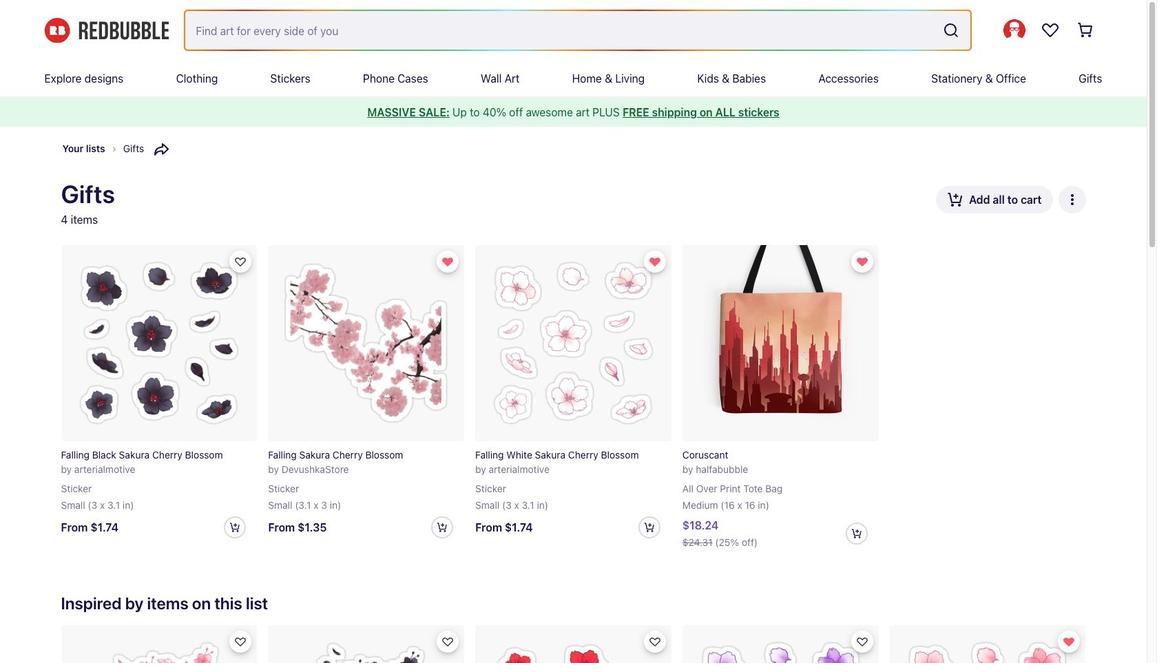 Task type: describe. For each thing, give the bounding box(es) containing it.
1 menu item from the left
[[44, 61, 124, 96]]

2 menu item from the left
[[176, 61, 218, 96]]

3 menu item from the left
[[270, 61, 311, 96]]

8 menu item from the left
[[819, 61, 879, 96]]

5 menu item from the left
[[481, 61, 520, 96]]

4 menu item from the left
[[363, 61, 428, 96]]

Search term search field
[[185, 11, 938, 50]]

6 menu item from the left
[[572, 61, 645, 96]]



Task type: locate. For each thing, give the bounding box(es) containing it.
None field
[[185, 11, 971, 50]]

7 menu item from the left
[[698, 61, 766, 96]]

9 menu item from the left
[[932, 61, 1027, 96]]

menu bar
[[44, 61, 1103, 96]]

menu item
[[44, 61, 124, 96], [176, 61, 218, 96], [270, 61, 311, 96], [363, 61, 428, 96], [481, 61, 520, 96], [572, 61, 645, 96], [698, 61, 766, 96], [819, 61, 879, 96], [932, 61, 1027, 96], [1079, 61, 1103, 96]]

10 menu item from the left
[[1079, 61, 1103, 96]]



Task type: vqa. For each thing, say whether or not it's contained in the screenshot.
the rightmost &
no



